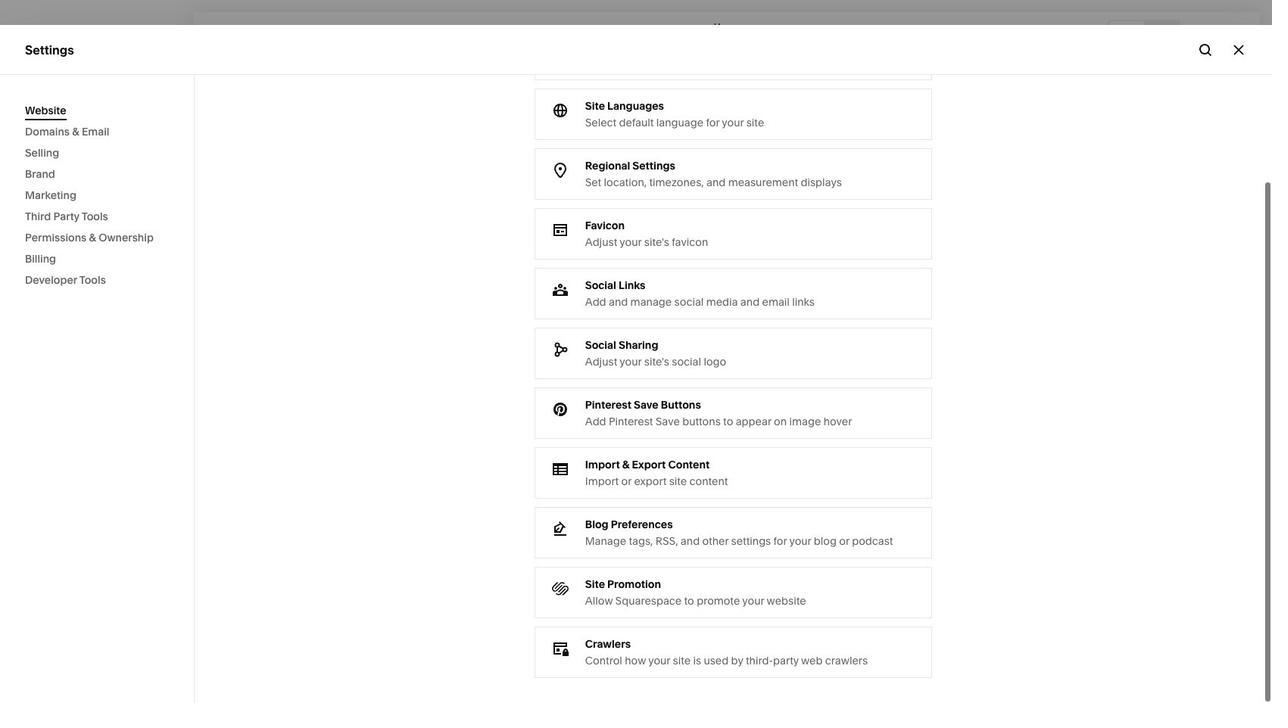 Task type: locate. For each thing, give the bounding box(es) containing it.
location image
[[552, 162, 569, 179]]

logo squarespace image
[[25, 25, 42, 42], [552, 581, 569, 598]]

0 vertical spatial logo squarespace image
[[25, 25, 42, 42]]

logo pinterest image
[[552, 402, 569, 418]]

0 horizontal spatial logo squarespace image
[[25, 25, 42, 42]]

search image
[[152, 25, 168, 42], [1198, 41, 1215, 58]]

desktop image
[[1119, 25, 1136, 41]]

site preview image
[[1231, 25, 1247, 41]]

mobile image
[[1154, 25, 1171, 41]]

social links image
[[552, 342, 569, 358]]

1 vertical spatial logo squarespace image
[[552, 581, 569, 598]]

blog image
[[552, 521, 569, 538]]

csv image
[[552, 461, 569, 478]]

global image
[[552, 102, 569, 119]]

1 horizontal spatial search image
[[1198, 41, 1215, 58]]

cross large image
[[1231, 41, 1248, 58]]

tab list
[[1110, 21, 1180, 45]]

0 horizontal spatial search image
[[152, 25, 168, 42]]



Task type: describe. For each thing, give the bounding box(es) containing it.
1 horizontal spatial logo squarespace image
[[552, 581, 569, 598]]

people image
[[552, 282, 569, 299]]

website lock image
[[552, 641, 569, 658]]

website image
[[552, 222, 569, 239]]

style image
[[1195, 25, 1212, 41]]



